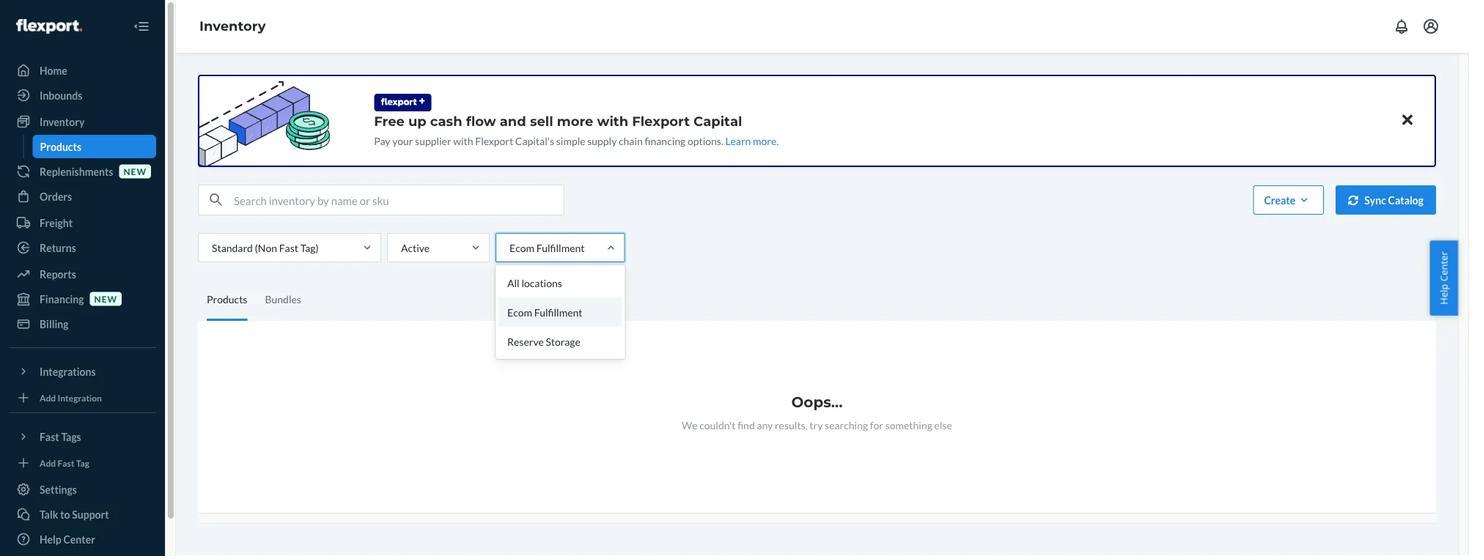 Task type: locate. For each thing, give the bounding box(es) containing it.
0 horizontal spatial help
[[40, 534, 61, 546]]

1 horizontal spatial help center
[[1438, 252, 1451, 305]]

options.
[[688, 135, 724, 147]]

more up simple
[[557, 113, 594, 129]]

home
[[40, 64, 67, 77]]

0 vertical spatial center
[[1438, 252, 1451, 282]]

your
[[393, 135, 413, 147]]

all
[[508, 277, 520, 289]]

1 horizontal spatial more
[[753, 135, 777, 147]]

1 vertical spatial new
[[94, 294, 117, 304]]

all locations
[[508, 277, 562, 289]]

1 vertical spatial fast
[[40, 431, 59, 443]]

0 vertical spatial fulfillment
[[537, 242, 585, 254]]

orders link
[[9, 185, 156, 208]]

fast
[[279, 242, 299, 254], [40, 431, 59, 443], [58, 458, 74, 469]]

sync alt image
[[1349, 195, 1359, 206]]

support
[[72, 509, 109, 521]]

new for financing
[[94, 294, 117, 304]]

add
[[40, 393, 56, 403], [40, 458, 56, 469]]

close navigation image
[[133, 18, 150, 35]]

free
[[374, 113, 405, 129]]

supplier
[[415, 135, 452, 147]]

1 vertical spatial help center
[[40, 534, 95, 546]]

1 horizontal spatial help
[[1438, 284, 1451, 305]]

help center
[[1438, 252, 1451, 305], [40, 534, 95, 546]]

1 vertical spatial inventory
[[40, 116, 85, 128]]

storage
[[546, 336, 581, 348]]

flexport down flow
[[476, 135, 514, 147]]

0 horizontal spatial inventory link
[[9, 110, 156, 134]]

capital
[[694, 113, 743, 129]]

products up replenishments
[[40, 140, 81, 153]]

new down "products" link
[[124, 166, 147, 177]]

fast left "tag)"
[[279, 242, 299, 254]]

flow
[[466, 113, 496, 129]]

flexport up "financing"
[[632, 113, 690, 129]]

financing
[[40, 293, 84, 306]]

0 vertical spatial help
[[1438, 284, 1451, 305]]

1 horizontal spatial center
[[1438, 252, 1451, 282]]

sync catalog
[[1365, 194, 1424, 206]]

1 vertical spatial flexport
[[476, 135, 514, 147]]

fast left tags
[[40, 431, 59, 443]]

1 horizontal spatial inventory
[[200, 18, 266, 34]]

create
[[1265, 194, 1296, 206]]

add integration
[[40, 393, 102, 403]]

0 horizontal spatial center
[[63, 534, 95, 546]]

help center button
[[1431, 241, 1459, 316]]

0 vertical spatial new
[[124, 166, 147, 177]]

results,
[[775, 419, 808, 432]]

fulfillment up locations on the left
[[537, 242, 585, 254]]

0 vertical spatial help center
[[1438, 252, 1451, 305]]

center
[[1438, 252, 1451, 282], [63, 534, 95, 546]]

new down 'reports' link
[[94, 294, 117, 304]]

0 vertical spatial add
[[40, 393, 56, 403]]

1 horizontal spatial flexport
[[632, 113, 690, 129]]

ecom fulfillment up locations on the left
[[510, 242, 585, 254]]

0 horizontal spatial new
[[94, 294, 117, 304]]

1 vertical spatial more
[[753, 135, 777, 147]]

0 horizontal spatial with
[[454, 135, 474, 147]]

inventory link
[[200, 18, 266, 34], [9, 110, 156, 134]]

0 vertical spatial with
[[597, 113, 629, 129]]

orders
[[40, 190, 72, 203]]

1 horizontal spatial new
[[124, 166, 147, 177]]

integrations
[[40, 366, 96, 378]]

1 vertical spatial center
[[63, 534, 95, 546]]

1 add from the top
[[40, 393, 56, 403]]

flexport
[[632, 113, 690, 129], [476, 135, 514, 147]]

simple
[[557, 135, 586, 147]]

talk to support
[[40, 509, 109, 521]]

1 horizontal spatial inventory link
[[200, 18, 266, 34]]

add up the settings
[[40, 458, 56, 469]]

open notifications image
[[1394, 18, 1411, 35]]

0 horizontal spatial products
[[40, 140, 81, 153]]

help inside button
[[1438, 284, 1451, 305]]

more
[[557, 113, 594, 129], [753, 135, 777, 147]]

0 vertical spatial products
[[40, 140, 81, 153]]

help
[[1438, 284, 1451, 305], [40, 534, 61, 546]]

free up cash flow and sell more with flexport capital pay your supplier with flexport capital's simple supply chain financing options. learn more .
[[374, 113, 779, 147]]

0 horizontal spatial inventory
[[40, 116, 85, 128]]

ecom
[[510, 242, 535, 254], [508, 306, 532, 319]]

any
[[757, 419, 773, 432]]

1 vertical spatial add
[[40, 458, 56, 469]]

more right learn at the top
[[753, 135, 777, 147]]

fulfillment up storage
[[534, 306, 583, 319]]

products link
[[33, 135, 156, 158]]

products
[[40, 140, 81, 153], [207, 293, 248, 306]]

ecom fulfillment up reserve storage
[[508, 306, 583, 319]]

1 horizontal spatial products
[[207, 293, 248, 306]]

fast left "tag"
[[58, 458, 74, 469]]

supply
[[588, 135, 617, 147]]

inventory
[[200, 18, 266, 34], [40, 116, 85, 128]]

1 vertical spatial ecom
[[508, 306, 532, 319]]

talk
[[40, 509, 58, 521]]

2 add from the top
[[40, 458, 56, 469]]

fulfillment
[[537, 242, 585, 254], [534, 306, 583, 319]]

with up supply
[[597, 113, 629, 129]]

create button
[[1254, 186, 1325, 215]]

chain
[[619, 135, 643, 147]]

standard
[[212, 242, 253, 254]]

ecom fulfillment
[[510, 242, 585, 254], [508, 306, 583, 319]]

1 vertical spatial products
[[207, 293, 248, 306]]

add integration link
[[9, 389, 156, 407]]

add fast tag link
[[9, 455, 156, 472]]

billing link
[[9, 312, 156, 336]]

0 vertical spatial ecom
[[510, 242, 535, 254]]

with down cash
[[454, 135, 474, 147]]

center inside help center button
[[1438, 252, 1451, 282]]

fast tags button
[[9, 425, 156, 449]]

else
[[935, 419, 953, 432]]

oops...
[[792, 394, 843, 412]]

0 vertical spatial flexport
[[632, 113, 690, 129]]

ecom up reserve
[[508, 306, 532, 319]]

find
[[738, 419, 755, 432]]

1 vertical spatial with
[[454, 135, 474, 147]]

new
[[124, 166, 147, 177], [94, 294, 117, 304]]

0 vertical spatial inventory
[[200, 18, 266, 34]]

add for add fast tag
[[40, 458, 56, 469]]

0 vertical spatial more
[[557, 113, 594, 129]]

add left integration
[[40, 393, 56, 403]]

with
[[597, 113, 629, 129], [454, 135, 474, 147]]

and
[[500, 113, 527, 129]]

new for replenishments
[[124, 166, 147, 177]]

help center link
[[9, 528, 156, 552]]

ecom up all
[[510, 242, 535, 254]]

products down standard
[[207, 293, 248, 306]]

add for add integration
[[40, 393, 56, 403]]



Task type: vqa. For each thing, say whether or not it's contained in the screenshot.
the topmost FBA
no



Task type: describe. For each thing, give the bounding box(es) containing it.
help center inside button
[[1438, 252, 1451, 305]]

settings
[[40, 484, 77, 496]]

0 vertical spatial ecom fulfillment
[[510, 242, 585, 254]]

0 vertical spatial fast
[[279, 242, 299, 254]]

freight
[[40, 217, 73, 229]]

home link
[[9, 59, 156, 82]]

1 vertical spatial help
[[40, 534, 61, 546]]

something
[[886, 419, 933, 432]]

returns
[[40, 242, 76, 254]]

locations
[[522, 277, 562, 289]]

sell
[[530, 113, 554, 129]]

1 vertical spatial inventory link
[[9, 110, 156, 134]]

pay
[[374, 135, 391, 147]]

close image
[[1403, 111, 1413, 129]]

inbounds link
[[9, 84, 156, 107]]

catalog
[[1389, 194, 1424, 206]]

learn
[[726, 135, 751, 147]]

billing
[[40, 318, 69, 330]]

reports
[[40, 268, 76, 281]]

freight link
[[9, 211, 156, 235]]

we couldn't find any results, try searching for something else
[[682, 419, 953, 432]]

financing
[[645, 135, 686, 147]]

standard (non fast tag)
[[212, 242, 319, 254]]

reserve storage
[[508, 336, 581, 348]]

center inside help center link
[[63, 534, 95, 546]]

to
[[60, 509, 70, 521]]

add fast tag
[[40, 458, 89, 469]]

2 vertical spatial fast
[[58, 458, 74, 469]]

cash
[[430, 113, 463, 129]]

integrations button
[[9, 360, 156, 384]]

bundles
[[265, 293, 301, 306]]

returns link
[[9, 236, 156, 260]]

for
[[871, 419, 884, 432]]

we
[[682, 419, 698, 432]]

up
[[409, 113, 427, 129]]

(non
[[255, 242, 277, 254]]

1 horizontal spatial with
[[597, 113, 629, 129]]

flexport logo image
[[16, 19, 82, 34]]

.
[[777, 135, 779, 147]]

Search inventory by name or sku text field
[[234, 186, 564, 215]]

1 vertical spatial ecom fulfillment
[[508, 306, 583, 319]]

learn more link
[[726, 135, 777, 147]]

0 horizontal spatial flexport
[[476, 135, 514, 147]]

tags
[[61, 431, 81, 443]]

0 horizontal spatial help center
[[40, 534, 95, 546]]

capital's
[[516, 135, 555, 147]]

1 vertical spatial fulfillment
[[534, 306, 583, 319]]

0 horizontal spatial more
[[557, 113, 594, 129]]

try
[[810, 419, 823, 432]]

active
[[401, 242, 430, 254]]

talk to support button
[[9, 503, 156, 527]]

sync catalog button
[[1337, 186, 1437, 215]]

open account menu image
[[1423, 18, 1441, 35]]

settings link
[[9, 478, 156, 502]]

reports link
[[9, 263, 156, 286]]

fast inside dropdown button
[[40, 431, 59, 443]]

tag
[[76, 458, 89, 469]]

sync
[[1365, 194, 1387, 206]]

tag)
[[301, 242, 319, 254]]

reserve
[[508, 336, 544, 348]]

0 vertical spatial inventory link
[[200, 18, 266, 34]]

replenishments
[[40, 165, 113, 178]]

searching
[[825, 419, 869, 432]]

fast tags
[[40, 431, 81, 443]]

integration
[[58, 393, 102, 403]]

couldn't
[[700, 419, 736, 432]]

inbounds
[[40, 89, 82, 102]]



